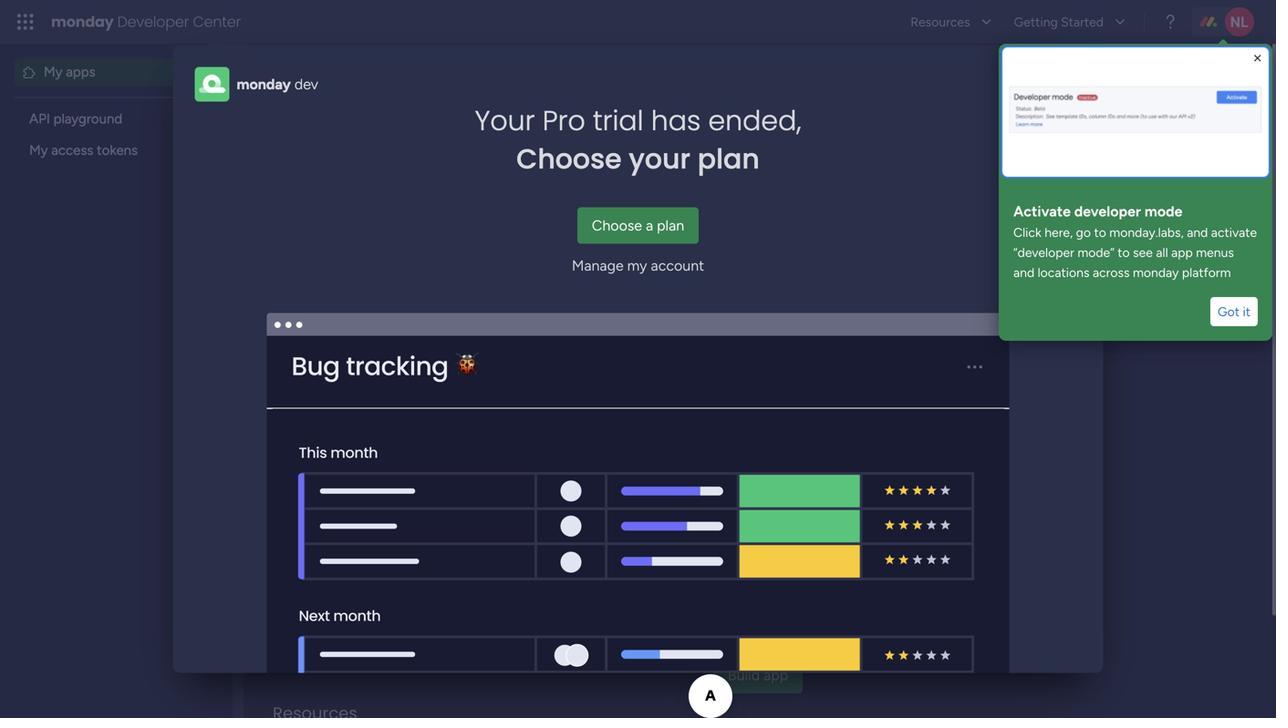 Task type: describe. For each thing, give the bounding box(es) containing it.
has
[[651, 102, 701, 140]]

activate
[[1211, 225, 1257, 240]]

monday for monday dev
[[237, 76, 291, 93]]

select product image
[[16, 13, 35, 31]]

heading containing your pro trial has ended,
[[475, 102, 802, 178]]

0 horizontal spatial apps
[[66, 64, 95, 80]]

build app button
[[713, 658, 803, 694]]

account
[[651, 257, 705, 275]]

2 vertical spatial app
[[764, 667, 788, 685]]

playground
[[53, 111, 122, 127]]

monday developer center
[[51, 11, 241, 32]]

1 horizontal spatial apps
[[316, 72, 372, 103]]

manage
[[572, 257, 624, 275]]

my access tokens
[[29, 142, 138, 159]]

got it
[[1218, 304, 1251, 320]]

developer
[[117, 11, 189, 32]]

1 vertical spatial to
[[1118, 245, 1130, 261]]

tokens
[[97, 142, 138, 159]]

dev
[[295, 76, 318, 93]]

my
[[627, 257, 647, 275]]

ended,
[[708, 102, 802, 140]]

go
[[1076, 225, 1091, 240]]

0 vertical spatial and
[[1187, 225, 1208, 240]]

see
[[1133, 245, 1153, 261]]

build something awesome
[[564, 540, 952, 580]]

plan inside button
[[657, 217, 684, 234]]

monday inside activate developer mode click here, go to monday.labs, and activate "developer mode" to see all app menus and locations across monday platform
[[1133, 265, 1179, 281]]

manage my account button
[[557, 248, 719, 284]]

1 horizontal spatial my apps
[[277, 72, 372, 103]]

your inside 'planning your app' button
[[1161, 80, 1186, 95]]

all
[[1156, 245, 1168, 261]]

got it button
[[1211, 297, 1258, 327]]

monday.labs,
[[1110, 225, 1184, 240]]

monday code is now live - secured infrastructure with seamless integration to monday.com. hosting your apps is now easier than ever. image
[[276, 131, 1247, 285]]

menus
[[1196, 245, 1234, 261]]

monday for monday developer center
[[51, 11, 114, 32]]

here,
[[1045, 225, 1073, 240]]

activate developer mode heading
[[1014, 201, 1258, 223]]

trial
[[593, 102, 644, 140]]

0 horizontal spatial my apps
[[44, 64, 95, 80]]

your
[[475, 102, 535, 140]]



Task type: locate. For each thing, give the bounding box(es) containing it.
platform
[[1182, 265, 1231, 281]]

2 horizontal spatial monday
[[1133, 265, 1179, 281]]

your pro trial has ended, choose your plan
[[475, 102, 802, 178]]

apps
[[66, 64, 95, 80], [316, 72, 372, 103]]

choose a plan
[[592, 217, 684, 234]]

to right 'go'
[[1094, 225, 1107, 240]]

app inside activate developer mode click here, go to monday.labs, and activate "developer mode" to see all app menus and locations across monday platform
[[1172, 245, 1193, 261]]

0 vertical spatial to
[[1094, 225, 1107, 240]]

monday right select product icon
[[51, 11, 114, 32]]

1 horizontal spatial your
[[1161, 80, 1186, 95]]

0 horizontal spatial to
[[1094, 225, 1107, 240]]

1 vertical spatial build
[[728, 667, 760, 685]]

my apps
[[44, 64, 95, 80], [277, 72, 372, 103]]

and up menus
[[1187, 225, 1208, 240]]

access
[[51, 142, 93, 159]]

build for build something awesome
[[564, 540, 638, 580]]

build
[[564, 540, 638, 580], [728, 667, 760, 685]]

plan
[[698, 140, 760, 178], [657, 217, 684, 234]]

0 vertical spatial monday
[[51, 11, 114, 32]]

0 horizontal spatial monday
[[51, 11, 114, 32]]

noah lott image
[[1225, 7, 1255, 36]]

0 horizontal spatial your
[[629, 140, 691, 178]]

dev heading
[[295, 73, 318, 95]]

build for build app
[[728, 667, 760, 685]]

activate developer mode click here, go to monday.labs, and activate "developer mode" to see all app menus and locations across monday platform
[[1014, 203, 1261, 281]]

plan inside your pro trial has ended, choose your plan
[[698, 140, 760, 178]]

and down "developer
[[1014, 265, 1035, 281]]

api
[[29, 111, 50, 127]]

"developer
[[1014, 245, 1075, 261]]

1 vertical spatial plan
[[657, 217, 684, 234]]

pro
[[543, 102, 586, 140]]

click
[[1014, 225, 1042, 240]]

something
[[644, 540, 803, 580]]

build app
[[728, 667, 788, 685]]

0 vertical spatial choose
[[517, 140, 622, 178]]

choose inside your pro trial has ended, choose your plan
[[517, 140, 622, 178]]

monday dev
[[237, 76, 318, 93]]

0 vertical spatial build
[[564, 540, 638, 580]]

and
[[1187, 225, 1208, 240], [1014, 265, 1035, 281]]

my
[[44, 64, 63, 80], [277, 72, 311, 103], [29, 142, 48, 159]]

build inside button
[[728, 667, 760, 685]]

monday
[[51, 11, 114, 32], [237, 76, 291, 93], [1133, 265, 1179, 281]]

1 horizontal spatial and
[[1187, 225, 1208, 240]]

choose a plan button
[[577, 208, 699, 244]]

0 horizontal spatial and
[[1014, 265, 1035, 281]]

your
[[1161, 80, 1186, 95], [629, 140, 691, 178]]

your up a
[[629, 140, 691, 178]]

0 vertical spatial plan
[[698, 140, 760, 178]]

1 horizontal spatial plan
[[698, 140, 760, 178]]

1 horizontal spatial build
[[728, 667, 760, 685]]

activate
[[1014, 203, 1071, 220]]

planning your app button
[[1102, 73, 1244, 102]]

0 vertical spatial app
[[1189, 80, 1211, 95]]

planning
[[1109, 80, 1157, 95]]

1 horizontal spatial to
[[1118, 245, 1130, 261]]

0 horizontal spatial build
[[564, 540, 638, 580]]

heading
[[475, 102, 802, 178]]

center
[[193, 11, 241, 32]]

monday left dev
[[237, 76, 291, 93]]

your right the planning at top right
[[1161, 80, 1186, 95]]

planning your app
[[1109, 80, 1211, 95]]

monday down all
[[1133, 265, 1179, 281]]

1 vertical spatial monday
[[237, 76, 291, 93]]

locations
[[1038, 265, 1090, 281]]

a
[[646, 217, 653, 234]]

got
[[1218, 304, 1240, 320]]

1 horizontal spatial monday
[[237, 76, 291, 93]]

choose
[[517, 140, 622, 178], [592, 217, 642, 234]]

to left see
[[1118, 245, 1130, 261]]

api playground
[[29, 111, 122, 127]]

1 vertical spatial choose
[[592, 217, 642, 234]]

1 vertical spatial app
[[1172, 245, 1193, 261]]

your inside your pro trial has ended, choose your plan
[[629, 140, 691, 178]]

mode"
[[1078, 245, 1115, 261]]

2 vertical spatial monday
[[1133, 265, 1179, 281]]

developer
[[1075, 203, 1141, 220]]

build something awesome image
[[695, 395, 904, 519]]

help image
[[1161, 13, 1180, 31]]

mode
[[1145, 203, 1183, 220]]

it
[[1243, 304, 1251, 320]]

0 vertical spatial your
[[1161, 80, 1186, 95]]

choose inside button
[[592, 217, 642, 234]]

manage my account
[[572, 257, 705, 275]]

awesome
[[809, 540, 952, 580]]

0 horizontal spatial plan
[[657, 217, 684, 234]]

to
[[1094, 225, 1107, 240], [1118, 245, 1130, 261]]

app
[[1189, 80, 1211, 95], [1172, 245, 1193, 261], [764, 667, 788, 685]]

close image
[[1251, 51, 1265, 66]]

1 vertical spatial your
[[629, 140, 691, 178]]

across
[[1093, 265, 1130, 281]]

1 vertical spatial and
[[1014, 265, 1035, 281]]



Task type: vqa. For each thing, say whether or not it's contained in the screenshot.
more on the top left of page
no



